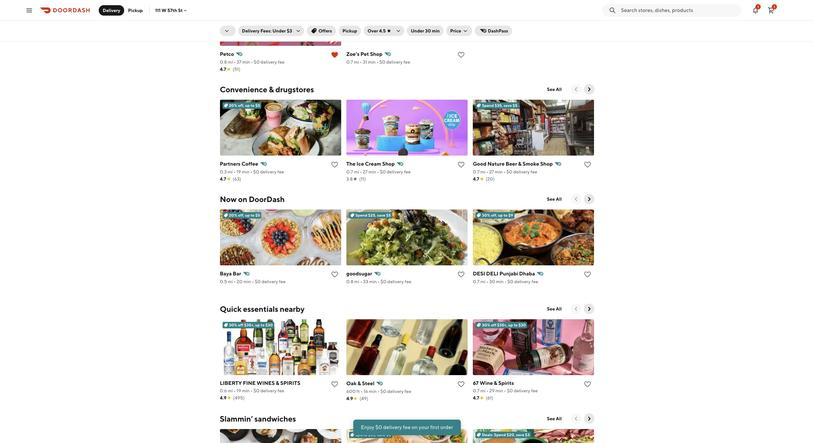 Task type: locate. For each thing, give the bounding box(es) containing it.
2 see all link from the top
[[544, 194, 566, 204]]

the
[[347, 161, 356, 167]]

30 inside button
[[425, 28, 431, 33]]

mi
[[228, 59, 233, 65], [354, 59, 359, 65], [228, 169, 233, 175], [354, 169, 359, 175], [481, 169, 486, 175], [228, 279, 233, 284], [355, 279, 360, 284], [481, 279, 486, 284], [228, 389, 233, 394], [481, 389, 486, 394]]

Store search: begin typing to search for stores available on DoorDash text field
[[622, 7, 738, 14]]

0.8 for goodsugar
[[347, 279, 354, 284]]

1 30% off $35+, up to $30 from the left
[[229, 323, 273, 328]]

4.7 left (51)
[[220, 67, 226, 72]]

$35+,
[[244, 323, 255, 328], [498, 323, 508, 328]]

mi down "desi"
[[481, 279, 486, 284]]

0 vertical spatial 20%
[[229, 103, 237, 108]]

delivery down "spirits"
[[514, 389, 531, 394]]

4.9 down the 600
[[347, 396, 353, 402]]

all for nearby
[[556, 307, 562, 312]]

1 vertical spatial pickup button
[[339, 26, 361, 36]]

off, down convenience
[[238, 103, 244, 108]]

delivery for baya bar
[[262, 279, 278, 284]]

now on doordash link
[[220, 194, 285, 204]]

1 $35+, from the left
[[244, 323, 255, 328]]

0.8 down goodsugar
[[347, 279, 354, 284]]

$​0 down coffee
[[253, 169, 259, 175]]

all for drugstores
[[556, 87, 562, 92]]

previous button of carousel image
[[573, 86, 580, 93], [573, 306, 580, 312]]

0 horizontal spatial 27
[[363, 169, 368, 175]]

30% for now on doordash
[[482, 213, 491, 218]]

spend $35, save $5
[[482, 103, 518, 108], [356, 433, 391, 438]]

punjabi
[[500, 271, 518, 277]]

(11)
[[360, 176, 366, 182]]

57th
[[168, 8, 177, 13]]

2 0.7 mi • 27 min • $​0 delivery fee from the left
[[473, 169, 538, 175]]

0 horizontal spatial delivery
[[103, 8, 120, 13]]

st
[[178, 8, 183, 13]]

up for deli
[[498, 213, 503, 218]]

3.8
[[347, 176, 353, 182]]

1 horizontal spatial 30% off $35+, up to $30
[[482, 323, 526, 328]]

smoke
[[523, 161, 540, 167]]

1 horizontal spatial under
[[411, 28, 425, 33]]

4.9 for 0.6 mi • 19 min • $​0 delivery fee
[[220, 396, 227, 401]]

0 horizontal spatial on
[[238, 195, 247, 204]]

delivery up quick essentials nearby
[[262, 279, 278, 284]]

0 vertical spatial previous button of carousel image
[[573, 196, 580, 203]]

• left 20 at the left bottom of page
[[234, 279, 236, 284]]

1 horizontal spatial delivery
[[242, 28, 260, 33]]

20% off, up to $5 for now
[[229, 213, 260, 218]]

min down coffee
[[242, 169, 250, 175]]

2 see all from the top
[[547, 197, 562, 202]]

shop right smoke
[[541, 161, 553, 167]]

• right ft
[[361, 389, 363, 394]]

0 vertical spatial pickup button
[[124, 5, 147, 15]]

1 see all from the top
[[547, 87, 562, 92]]

1 off from the left
[[238, 323, 243, 328]]

spirits
[[499, 380, 514, 387]]

0 horizontal spatial 30
[[425, 28, 431, 33]]

1 next button of carousel image from the top
[[586, 86, 593, 93]]

$​0 down "spirits"
[[507, 389, 513, 394]]

• left the 37 at left top
[[234, 59, 236, 65]]

4.7
[[220, 67, 226, 72], [220, 176, 226, 182], [473, 176, 480, 182], [473, 396, 480, 401]]

$3 right the fees: on the top left
[[287, 28, 292, 33]]

& inside liberty fine wines & spirits 0.6 mi • 19 min • $​0 delivery fee
[[276, 380, 279, 387]]

20% down convenience
[[229, 103, 237, 108]]

1 see from the top
[[547, 87, 555, 92]]

click to add this store to your saved list image for desi deli punjabi dhaba
[[584, 271, 592, 279]]

1 vertical spatial previous button of carousel image
[[573, 416, 580, 422]]

2 under from the left
[[411, 28, 425, 33]]

min for zoe's pet shop
[[368, 59, 376, 65]]

min for baya bar
[[244, 279, 251, 284]]

30
[[425, 28, 431, 33], [490, 279, 495, 284]]

4.7 for petco
[[220, 67, 226, 72]]

previous button of carousel image
[[573, 196, 580, 203], [573, 416, 580, 422]]

1 horizontal spatial $30
[[519, 323, 526, 328]]

& right wines
[[276, 380, 279, 387]]

min for petco
[[243, 59, 250, 65]]

min right the 37 at left top
[[243, 59, 250, 65]]

1 horizontal spatial pickup button
[[339, 26, 361, 36]]

• right the 37 at left top
[[251, 59, 253, 65]]

see all link for doordash
[[544, 194, 566, 204]]

$​0 for good nature beer & smoke shop
[[507, 169, 513, 175]]

min for oak & steel
[[369, 389, 377, 394]]

on left 'your' on the bottom of the page
[[412, 425, 418, 431]]

click to add this store to your saved list image
[[458, 161, 465, 169], [584, 161, 592, 169], [458, 271, 465, 279]]

$9
[[509, 213, 514, 218]]

see for nearby
[[547, 307, 555, 312]]

0 vertical spatial pickup
[[128, 8, 143, 13]]

1 for 0 items, open order cart image
[[774, 5, 776, 9]]

delivery for goodsugar
[[388, 279, 404, 284]]

$​0 for oak & steel
[[381, 389, 387, 394]]

first
[[431, 425, 440, 431]]

0 horizontal spatial spend $35, save $5
[[356, 433, 391, 438]]

0.7 up 3.8
[[347, 169, 353, 175]]

1 previous button of carousel image from the top
[[573, 196, 580, 203]]

1 20% off, up to $5 from the top
[[229, 103, 260, 108]]

fee for good nature beer & smoke shop
[[531, 169, 538, 175]]

good nature beer & smoke shop
[[473, 161, 553, 167]]

111
[[155, 8, 161, 13]]

0 horizontal spatial $30
[[266, 323, 273, 328]]

slammin' sandwiches
[[220, 415, 296, 424]]

delivery up doordash in the left of the page
[[260, 169, 277, 175]]

0 horizontal spatial off
[[238, 323, 243, 328]]

see for drugstores
[[547, 87, 555, 92]]

0 vertical spatial next button of carousel image
[[586, 86, 593, 93]]

1 horizontal spatial spend
[[482, 103, 494, 108]]

1 previous button of carousel image from the top
[[573, 86, 580, 93]]

1 horizontal spatial 0.7 mi • 27 min • $​0 delivery fee
[[473, 169, 538, 175]]

1 vertical spatial previous button of carousel image
[[573, 306, 580, 312]]

notification bell image
[[752, 6, 760, 14]]

over
[[368, 28, 378, 33]]

1 left 1 button
[[758, 5, 759, 9]]

beer
[[506, 161, 518, 167]]

1 vertical spatial spend $35, save $5
[[356, 433, 391, 438]]

delivery inside liberty fine wines & spirits 0.6 mi • 19 min • $​0 delivery fee
[[260, 389, 277, 394]]

2 off from the left
[[491, 323, 497, 328]]

mi right 0.3
[[228, 169, 233, 175]]

2 27 from the left
[[490, 169, 495, 175]]

1 vertical spatial $3
[[526, 433, 530, 438]]

0 vertical spatial previous button of carousel image
[[573, 86, 580, 93]]

pickup button left 111
[[124, 5, 147, 15]]

$​0 right 33
[[381, 279, 387, 284]]

1 inside button
[[774, 5, 776, 9]]

16
[[364, 389, 368, 394]]

30% off $35+, up to $30
[[229, 323, 273, 328], [482, 323, 526, 328]]

20%
[[229, 103, 237, 108], [229, 213, 237, 218]]

2 all from the top
[[556, 197, 562, 202]]

• left 31
[[360, 59, 362, 65]]

up for coffee
[[245, 103, 250, 108]]

30%
[[482, 213, 491, 218], [229, 323, 237, 328], [482, 323, 491, 328]]

delivery right 33
[[388, 279, 404, 284]]

delivery down wines
[[260, 389, 277, 394]]

2 previous button of carousel image from the top
[[573, 306, 580, 312]]

30% off, up to $9
[[482, 213, 514, 218]]

0.7 mi • 27 min • $​0 delivery fee down cream
[[347, 169, 411, 175]]

30% off $35+, up to $30 for wines
[[229, 323, 273, 328]]

0.7 down zoe's
[[347, 59, 353, 65]]

1 vertical spatial 19
[[237, 389, 241, 394]]

0 horizontal spatial 4.9
[[220, 396, 227, 401]]

2 previous button of carousel image from the top
[[573, 416, 580, 422]]

$​0 down cream
[[380, 169, 386, 175]]

see all for drugstores
[[547, 87, 562, 92]]

3 all from the top
[[556, 307, 562, 312]]

0 vertical spatial spend $35, save $5
[[482, 103, 518, 108]]

27 up (11)
[[363, 169, 368, 175]]

30 left price
[[425, 28, 431, 33]]

19 inside liberty fine wines & spirits 0.6 mi • 19 min • $​0 delivery fee
[[237, 389, 241, 394]]

2 1 from the left
[[774, 5, 776, 9]]

min inside button
[[432, 28, 440, 33]]

• right 31
[[377, 59, 379, 65]]

(63)
[[233, 176, 241, 182]]

1 20% from the top
[[229, 103, 237, 108]]

20% down now
[[229, 213, 237, 218]]

1 1 from the left
[[758, 5, 759, 9]]

• up (495)
[[234, 389, 236, 394]]

off, down now on doordash
[[238, 213, 244, 218]]

0 vertical spatial $3
[[287, 28, 292, 33]]

$​0 for petco
[[254, 59, 260, 65]]

0.7 for zoe's pet shop
[[347, 59, 353, 65]]

3 see all link from the top
[[544, 304, 566, 314]]

• left 33
[[361, 279, 362, 284]]

steel
[[362, 381, 375, 387]]

min right 20 at the left bottom of page
[[244, 279, 251, 284]]

0.7 mi • 27 min • $​0 delivery fee
[[347, 169, 411, 175], [473, 169, 538, 175]]

mi down the wine
[[481, 389, 486, 394]]

0.5
[[220, 279, 227, 284]]

min down fine
[[242, 389, 250, 394]]

mi right 0.5 on the left bottom
[[228, 279, 233, 284]]

min left price
[[432, 28, 440, 33]]

1 vertical spatial delivery
[[242, 28, 260, 33]]

sandwiches
[[255, 415, 296, 424]]

&
[[269, 85, 274, 94], [519, 161, 522, 167], [276, 380, 279, 387], [494, 380, 498, 387], [358, 381, 361, 387]]

click to add this store to your saved list image for partners coffee
[[331, 161, 339, 169]]

0.7 mi • 27 min • $​0 delivery fee for beer
[[473, 169, 538, 175]]

0 vertical spatial delivery
[[103, 8, 120, 13]]

• down desi deli punjabi dhaba
[[505, 279, 507, 284]]

1 horizontal spatial $3
[[526, 433, 530, 438]]

next button of carousel image
[[586, 86, 593, 93], [586, 196, 593, 203], [586, 416, 593, 422]]

• left 29
[[487, 389, 489, 394]]

4.9 down 0.6
[[220, 396, 227, 401]]

1 horizontal spatial off
[[491, 323, 497, 328]]

1 right the notification bell icon
[[774, 5, 776, 9]]

under inside button
[[411, 28, 425, 33]]

4.9
[[220, 396, 227, 401], [347, 396, 353, 402]]

3 see all from the top
[[547, 307, 562, 312]]

delivery for delivery
[[103, 8, 120, 13]]

min down cream
[[369, 169, 376, 175]]

now
[[220, 195, 237, 204]]

$​0 right 20 at the left bottom of page
[[255, 279, 261, 284]]

1 vertical spatial pickup
[[343, 28, 357, 33]]

& up 29
[[494, 380, 498, 387]]

wines
[[257, 380, 275, 387]]

min for partners coffee
[[242, 169, 250, 175]]

• down 'deli' in the right bottom of the page
[[487, 279, 489, 284]]

delivery
[[103, 8, 120, 13], [242, 28, 260, 33]]

30 down 'deli' in the right bottom of the page
[[490, 279, 495, 284]]

delivery for petco
[[261, 59, 277, 65]]

4 see all from the top
[[547, 417, 562, 422]]

1 all from the top
[[556, 87, 562, 92]]

2 vertical spatial next button of carousel image
[[586, 416, 593, 422]]

2 20% off, up to $5 from the top
[[229, 213, 260, 218]]

pickup left 111
[[128, 8, 143, 13]]

0 horizontal spatial 1
[[758, 5, 759, 9]]

0.8
[[220, 59, 227, 65], [347, 279, 354, 284]]

min
[[432, 28, 440, 33], [243, 59, 250, 65], [368, 59, 376, 65], [242, 169, 250, 175], [369, 169, 376, 175], [495, 169, 503, 175], [244, 279, 251, 284], [369, 279, 377, 284], [496, 279, 504, 284], [242, 389, 250, 394], [496, 389, 504, 394], [369, 389, 377, 394]]

19
[[237, 169, 241, 175], [237, 389, 241, 394]]

0 vertical spatial 0.8
[[220, 59, 227, 65]]

drugstores
[[276, 85, 314, 94]]

0.5 mi • 20 min • $​0 delivery fee
[[220, 279, 286, 284]]

1 see all link from the top
[[544, 84, 566, 95]]

next button of carousel image for doordash
[[586, 196, 593, 203]]

0.7
[[347, 59, 353, 65], [347, 169, 353, 175], [473, 169, 480, 175], [473, 279, 480, 284], [473, 389, 480, 394]]

min for desi deli punjabi dhaba
[[496, 279, 504, 284]]

click to add this store to your saved list image for baya bar
[[331, 271, 339, 279]]

0.6
[[220, 389, 227, 394]]

4.9 for 600 ft • 16 min • $​0 delivery fee
[[347, 396, 353, 402]]

0 horizontal spatial $35+,
[[244, 323, 255, 328]]

off for fine
[[238, 323, 243, 328]]

2 $30 from the left
[[519, 323, 526, 328]]

1 horizontal spatial 27
[[490, 169, 495, 175]]

w
[[162, 8, 167, 13]]

0 horizontal spatial 30% off $35+, up to $30
[[229, 323, 273, 328]]

2 30% off $35+, up to $30 from the left
[[482, 323, 526, 328]]

1 horizontal spatial 30
[[490, 279, 495, 284]]

4.7 left (20)
[[473, 176, 480, 182]]

2 see from the top
[[547, 197, 555, 202]]

0.7 mi • 31 min • $​0 delivery fee
[[347, 59, 411, 65]]

mi right 0.6
[[228, 389, 233, 394]]

2 20% from the top
[[229, 213, 237, 218]]

see all link for drugstores
[[544, 84, 566, 95]]

delivery inside delivery button
[[103, 8, 120, 13]]

0 vertical spatial 20% off, up to $5
[[229, 103, 260, 108]]

to for deli
[[504, 213, 508, 218]]

1 horizontal spatial spend $35, save $5
[[482, 103, 518, 108]]

$​0 for baya bar
[[255, 279, 261, 284]]

$​0 right the 37 at left top
[[254, 59, 260, 65]]

27 up (20)
[[490, 169, 495, 175]]

see all
[[547, 87, 562, 92], [547, 197, 562, 202], [547, 307, 562, 312], [547, 417, 562, 422]]

min right 16
[[369, 389, 377, 394]]

20% off, up to $5
[[229, 103, 260, 108], [229, 213, 260, 218]]

mi down "good"
[[481, 169, 486, 175]]

1 0.7 mi • 27 min • $​0 delivery fee from the left
[[347, 169, 411, 175]]

•
[[234, 59, 236, 65], [251, 59, 253, 65], [360, 59, 362, 65], [377, 59, 379, 65], [234, 169, 236, 175], [251, 169, 253, 175], [360, 169, 362, 175], [377, 169, 379, 175], [487, 169, 489, 175], [504, 169, 506, 175], [234, 279, 236, 284], [252, 279, 254, 284], [361, 279, 362, 284], [378, 279, 380, 284], [487, 279, 489, 284], [505, 279, 507, 284], [234, 389, 236, 394], [251, 389, 253, 394], [487, 389, 489, 394], [504, 389, 506, 394], [361, 389, 363, 394], [378, 389, 380, 394]]

spirits
[[281, 380, 301, 387]]

pickup
[[128, 8, 143, 13], [343, 28, 357, 33]]

spend
[[482, 103, 494, 108], [356, 433, 368, 438], [494, 433, 506, 438]]

0.7 down "desi"
[[473, 279, 480, 284]]

0 vertical spatial $35,
[[495, 103, 503, 108]]

$3 right the $20,
[[526, 433, 530, 438]]

mi for goodsugar
[[355, 279, 360, 284]]

0 horizontal spatial 0.7 mi • 27 min • $​0 delivery fee
[[347, 169, 411, 175]]

$​0 down 'beer'
[[507, 169, 513, 175]]

3 see from the top
[[547, 307, 555, 312]]

fee for desi deli punjabi dhaba
[[532, 279, 539, 284]]

1 vertical spatial 20% off, up to $5
[[229, 213, 260, 218]]

delivery button
[[99, 5, 124, 15]]

wine
[[480, 380, 493, 387]]

20% off, up to $5 down convenience
[[229, 103, 260, 108]]

pickup left over
[[343, 28, 357, 33]]

min right 29
[[496, 389, 504, 394]]

1 horizontal spatial $35,
[[495, 103, 503, 108]]

under
[[273, 28, 286, 33], [411, 28, 425, 33]]

0.7 mi • 27 min • $​0 delivery fee down 'beer'
[[473, 169, 538, 175]]

• down coffee
[[251, 169, 253, 175]]

1 vertical spatial next button of carousel image
[[586, 196, 593, 203]]

0 horizontal spatial $35,
[[368, 433, 377, 438]]

delivery for oak & steel
[[388, 389, 404, 394]]

fee for petco
[[278, 59, 285, 65]]

1 27 from the left
[[363, 169, 368, 175]]

30% off $35+, up to $30 for &
[[482, 323, 526, 328]]

1 horizontal spatial pickup
[[343, 28, 357, 33]]

delivery up convenience & drugstores link
[[261, 59, 277, 65]]

delivery right 31
[[387, 59, 403, 65]]

enjoy
[[361, 425, 375, 431]]

1 horizontal spatial 4.9
[[347, 396, 353, 402]]

nearby
[[280, 305, 305, 314]]

order
[[441, 425, 453, 431]]

mi down petco
[[228, 59, 233, 65]]

1 vertical spatial 0.8
[[347, 279, 354, 284]]

0.7 mi • 27 min • $​0 delivery fee for cream
[[347, 169, 411, 175]]

1
[[758, 5, 759, 9], [774, 5, 776, 9]]

1 horizontal spatial on
[[412, 425, 418, 431]]

bar
[[233, 271, 241, 277]]

0 horizontal spatial save
[[377, 433, 386, 438]]

click to add this store to your saved list image
[[458, 51, 465, 59], [331, 161, 339, 169], [331, 271, 339, 279], [584, 271, 592, 279], [331, 381, 339, 389], [458, 381, 465, 389], [584, 381, 592, 389]]

$30
[[266, 323, 273, 328], [519, 323, 526, 328]]

0 horizontal spatial pickup
[[128, 8, 143, 13]]

2 horizontal spatial save
[[516, 433, 525, 438]]

19 up (63)
[[237, 169, 241, 175]]

2 $35+, from the left
[[498, 323, 508, 328]]

quick essentials nearby
[[220, 305, 305, 314]]

quick essentials nearby link
[[220, 304, 305, 314]]

• down cream
[[377, 169, 379, 175]]

pickup for bottommost pickup button
[[343, 28, 357, 33]]

(495)
[[233, 396, 245, 401]]

0 horizontal spatial 0.8
[[220, 59, 227, 65]]

min right 31
[[368, 59, 376, 65]]

4.7 down 0.3
[[220, 176, 226, 182]]

1 $30 from the left
[[266, 323, 273, 328]]

on right now
[[238, 195, 247, 204]]

4.5
[[379, 28, 386, 33]]

mi for desi deli punjabi dhaba
[[481, 279, 486, 284]]

0 vertical spatial on
[[238, 195, 247, 204]]

mi for zoe's pet shop
[[354, 59, 359, 65]]

mi down goodsugar
[[355, 279, 360, 284]]

$​0 down fine
[[254, 389, 260, 394]]

delivery down the ice cream shop
[[387, 169, 403, 175]]

delivery inside 67 wine & spirits 0.7 mi • 29 min • $​0 delivery fee
[[514, 389, 531, 394]]

delivery right 16
[[388, 389, 404, 394]]

up for bar
[[245, 213, 250, 218]]

1 vertical spatial 20%
[[229, 213, 237, 218]]

4 see from the top
[[547, 417, 555, 422]]

mi left 31
[[354, 59, 359, 65]]

0 vertical spatial 19
[[237, 169, 241, 175]]

up
[[245, 103, 250, 108], [245, 213, 250, 218], [498, 213, 503, 218], [255, 323, 260, 328], [509, 323, 513, 328]]

20% off, up to $5 down now on doordash
[[229, 213, 260, 218]]

0 vertical spatial 30
[[425, 28, 431, 33]]

2 next button of carousel image from the top
[[586, 196, 593, 203]]

oak & steel
[[347, 381, 375, 387]]

1 horizontal spatial 0.8
[[347, 279, 354, 284]]

min right 33
[[369, 279, 377, 284]]

1 horizontal spatial $35+,
[[498, 323, 508, 328]]

convenience & drugstores link
[[220, 84, 314, 95]]

0.8 for petco
[[220, 59, 227, 65]]

27
[[363, 169, 368, 175], [490, 169, 495, 175]]

0 horizontal spatial under
[[273, 28, 286, 33]]

min for the ice cream shop
[[369, 169, 376, 175]]

min down desi deli punjabi dhaba
[[496, 279, 504, 284]]

$​0 for desi deli punjabi dhaba
[[508, 279, 514, 284]]

0 horizontal spatial pickup button
[[124, 5, 147, 15]]

liberty
[[220, 380, 242, 387]]

37
[[237, 59, 242, 65]]

19 up (495)
[[237, 389, 241, 394]]

1 horizontal spatial 1
[[774, 5, 776, 9]]

convenience
[[220, 85, 267, 94]]

click to remove this store from your saved list image
[[331, 51, 339, 59]]

$​0 right 31
[[380, 59, 386, 65]]



Task type: vqa. For each thing, say whether or not it's contained in the screenshot.
The Partners Coffee
yes



Task type: describe. For each thing, give the bounding box(es) containing it.
1 under from the left
[[273, 28, 286, 33]]

111 w 57th st
[[155, 8, 183, 13]]

4.7 for partners coffee
[[220, 176, 226, 182]]

dhaba
[[520, 271, 535, 277]]

off, left $9
[[491, 213, 498, 218]]

fees:
[[261, 28, 272, 33]]

your
[[419, 425, 430, 431]]

fine
[[243, 380, 256, 387]]

fee for oak & steel
[[405, 389, 412, 394]]

0 horizontal spatial $3
[[287, 28, 292, 33]]

zoe's pet shop
[[347, 51, 383, 57]]

price
[[451, 28, 462, 33]]

deals: spend $20, save $3
[[482, 433, 530, 438]]

1 for the notification bell icon
[[758, 5, 759, 9]]

• up (11)
[[360, 169, 362, 175]]

min inside 67 wine & spirits 0.7 mi • 29 min • $​0 delivery fee
[[496, 389, 504, 394]]

1 vertical spatial on
[[412, 425, 418, 431]]

0 items, open order cart image
[[768, 6, 776, 14]]

liberty fine wines & spirits 0.6 mi • 19 min • $​0 delivery fee
[[220, 380, 301, 394]]

0.7 for good nature beer & smoke shop
[[473, 169, 480, 175]]

mi inside liberty fine wines & spirits 0.6 mi • 19 min • $​0 delivery fee
[[228, 389, 233, 394]]

(51)
[[233, 67, 241, 72]]

1 vertical spatial 30
[[490, 279, 495, 284]]

0.7 for the ice cream shop
[[347, 169, 353, 175]]

good
[[473, 161, 487, 167]]

0.8 mi • 33 min • $​0 delivery fee
[[347, 279, 412, 284]]

pickup for the left pickup button
[[128, 8, 143, 13]]

all for doordash
[[556, 197, 562, 202]]

67 wine & spirits 0.7 mi • 29 min • $​0 delivery fee
[[473, 380, 538, 394]]

4 see all link from the top
[[544, 414, 566, 424]]

(20)
[[486, 176, 495, 182]]

dashpass
[[488, 28, 509, 33]]

desi
[[473, 271, 486, 277]]

click to add this store to your saved list image for oak & steel
[[458, 381, 465, 389]]

4.7 left the (61)
[[473, 396, 480, 401]]

• right 16
[[378, 389, 380, 394]]

0.8 mi • 37 min • $​0 delivery fee
[[220, 59, 285, 65]]

now on doordash
[[220, 195, 285, 204]]

mi for partners coffee
[[228, 169, 233, 175]]

mi for the ice cream shop
[[354, 169, 359, 175]]

0.7 mi • 30 min • $​0 delivery fee
[[473, 279, 539, 284]]

see all for nearby
[[547, 307, 562, 312]]

0.3 mi • 19 min • $​0 delivery fee
[[220, 169, 284, 175]]

next button of carousel image
[[586, 306, 593, 312]]

20% for convenience
[[229, 103, 237, 108]]

open menu image
[[25, 6, 33, 14]]

nature
[[488, 161, 505, 167]]

see all for doordash
[[547, 197, 562, 202]]

& inside 67 wine & spirits 0.7 mi • 29 min • $​0 delivery fee
[[494, 380, 498, 387]]

$​0 for partners coffee
[[253, 169, 259, 175]]

fee for goodsugar
[[405, 279, 412, 284]]

zoe's
[[347, 51, 360, 57]]

delivery for desi deli punjabi dhaba
[[515, 279, 531, 284]]

the ice cream shop
[[347, 161, 395, 167]]

partners coffee
[[220, 161, 258, 167]]

enjoy $0 delivery fee on your first order
[[361, 425, 453, 431]]

click to add this store to your saved list image for &
[[584, 161, 592, 169]]

fee for the ice cream shop
[[404, 169, 411, 175]]

dashpass button
[[475, 26, 512, 36]]

convenience & drugstores
[[220, 85, 314, 94]]

mi for petco
[[228, 59, 233, 65]]

delivery for partners coffee
[[260, 169, 277, 175]]

previous button of carousel image for nearby
[[573, 306, 580, 312]]

desi deli punjabi dhaba
[[473, 271, 535, 277]]

• down good nature beer & smoke shop
[[504, 169, 506, 175]]

delivery for delivery fees: under $3
[[242, 28, 260, 33]]

600 ft • 16 min • $​0 delivery fee
[[347, 389, 412, 394]]

3 next button of carousel image from the top
[[586, 416, 593, 422]]

coffee
[[242, 161, 258, 167]]

price button
[[447, 26, 473, 36]]

over 4.5
[[368, 28, 386, 33]]

$​0 inside 67 wine & spirits 0.7 mi • 29 min • $​0 delivery fee
[[507, 389, 513, 394]]

mi for good nature beer & smoke shop
[[481, 169, 486, 175]]

min inside liberty fine wines & spirits 0.6 mi • 19 min • $​0 delivery fee
[[242, 389, 250, 394]]

mi inside 67 wine & spirits 0.7 mi • 29 min • $​0 delivery fee
[[481, 389, 486, 394]]

fee inside liberty fine wines & spirits 0.6 mi • 19 min • $​0 delivery fee
[[278, 389, 284, 394]]

offers
[[319, 28, 332, 33]]

(61)
[[486, 396, 494, 401]]

30% for quick essentials nearby
[[482, 323, 491, 328]]

$20,
[[507, 433, 516, 438]]

$​0 inside liberty fine wines & spirits 0.6 mi • 19 min • $​0 delivery fee
[[254, 389, 260, 394]]

previous button of carousel image for slammin' sandwiches
[[573, 416, 580, 422]]

0.7 inside 67 wine & spirits 0.7 mi • 29 min • $​0 delivery fee
[[473, 389, 480, 394]]

1 vertical spatial $35,
[[368, 433, 377, 438]]

off for wine
[[491, 323, 497, 328]]

under 30 min button
[[407, 26, 444, 36]]

27 for nature
[[490, 169, 495, 175]]

shop up 0.7 mi • 31 min • $​0 delivery fee
[[370, 51, 383, 57]]

fee inside 67 wine & spirits 0.7 mi • 29 min • $​0 delivery fee
[[531, 389, 538, 394]]

previous button of carousel image for drugstores
[[573, 86, 580, 93]]

4 all from the top
[[556, 417, 562, 422]]

• down "spirits"
[[504, 389, 506, 394]]

next button of carousel image for drugstores
[[586, 86, 593, 93]]

20% off, up to $5 for convenience
[[229, 103, 260, 108]]

deli
[[487, 271, 499, 277]]

baya
[[220, 271, 232, 277]]

4.7 for good nature beer & smoke shop
[[473, 176, 480, 182]]

29
[[490, 389, 495, 394]]

oak
[[347, 381, 357, 387]]

off, for now
[[238, 213, 244, 218]]

click to add this store to your saved list image for shop
[[458, 161, 465, 169]]

fee for baya bar
[[279, 279, 286, 284]]

& left drugstores
[[269, 85, 274, 94]]

delivery fees: under $3
[[242, 28, 292, 33]]

see for doordash
[[547, 197, 555, 202]]

$0
[[376, 425, 382, 431]]

111 w 57th st button
[[155, 8, 188, 13]]

min for good nature beer & smoke shop
[[495, 169, 503, 175]]

slammin' sandwiches link
[[220, 414, 296, 424]]

ft
[[357, 389, 360, 394]]

delivery for good nature beer & smoke shop
[[514, 169, 530, 175]]

• up (63)
[[234, 169, 236, 175]]

doordash
[[249, 195, 285, 204]]

1 button
[[765, 4, 778, 17]]

cream
[[365, 161, 382, 167]]

0.7 for desi deli punjabi dhaba
[[473, 279, 480, 284]]

$35+, for &
[[498, 323, 508, 328]]

min for goodsugar
[[369, 279, 377, 284]]

essentials
[[243, 305, 278, 314]]

fee for zoe's pet shop
[[404, 59, 411, 65]]

1 horizontal spatial save
[[504, 103, 512, 108]]

(49)
[[360, 396, 369, 402]]

• right 33
[[378, 279, 380, 284]]

deals:
[[482, 433, 494, 438]]

previous button of carousel image for now on doordash
[[573, 196, 580, 203]]

to for bar
[[251, 213, 255, 218]]

& right 'beer'
[[519, 161, 522, 167]]

see all link for nearby
[[544, 304, 566, 314]]

shop right cream
[[383, 161, 395, 167]]

petco
[[220, 51, 234, 57]]

• down fine
[[251, 389, 253, 394]]

$30 for &
[[266, 323, 273, 328]]

ice
[[357, 161, 364, 167]]

delivery for zoe's pet shop
[[387, 59, 403, 65]]

mi for baya bar
[[228, 279, 233, 284]]

2 horizontal spatial spend
[[494, 433, 506, 438]]

fee for partners coffee
[[278, 169, 284, 175]]

27 for ice
[[363, 169, 368, 175]]

pet
[[361, 51, 369, 57]]

off, for convenience
[[238, 103, 244, 108]]

baya bar
[[220, 271, 241, 277]]

33
[[363, 279, 369, 284]]

$​0 for goodsugar
[[381, 279, 387, 284]]

$35+, for wines
[[244, 323, 255, 328]]

31
[[363, 59, 367, 65]]

$30 for spirits
[[519, 323, 526, 328]]

67
[[473, 380, 479, 387]]

delivery right $0
[[383, 425, 402, 431]]

$​0 for the ice cream shop
[[380, 169, 386, 175]]

20
[[237, 279, 243, 284]]

• right 20 at the left bottom of page
[[252, 279, 254, 284]]

click to add this store to your saved list image for zoe's pet shop
[[458, 51, 465, 59]]

goodsugar
[[347, 271, 372, 277]]

600
[[347, 389, 356, 394]]

offers button
[[307, 26, 336, 36]]

• up (20)
[[487, 169, 489, 175]]

quick
[[220, 305, 242, 314]]

& right oak at the left of page
[[358, 381, 361, 387]]

0.3
[[220, 169, 227, 175]]

delivery for the ice cream shop
[[387, 169, 403, 175]]

20% for now
[[229, 213, 237, 218]]

0 horizontal spatial spend
[[356, 433, 368, 438]]



